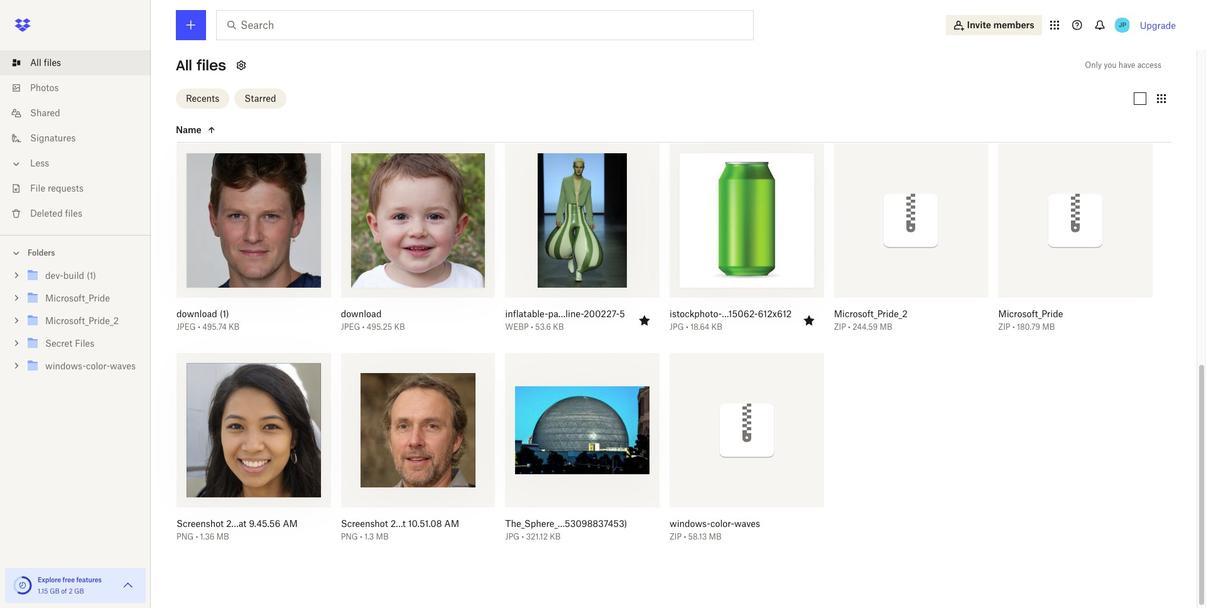 Task type: vqa. For each thing, say whether or not it's contained in the screenshot.
always
no



Task type: describe. For each thing, give the bounding box(es) containing it.
requests
[[48, 183, 84, 194]]

2 gb from the left
[[74, 588, 84, 595]]

kb inside the_sphere_…53098837453) jpg • 321.12 kb
[[550, 532, 561, 542]]

only
[[1086, 60, 1102, 70]]

mb inside screenshot 2…at 9.45.56 am png • 1.36 mb
[[217, 532, 229, 542]]

file, download.jpeg row
[[336, 143, 495, 340]]

53.6
[[535, 322, 551, 332]]

• inside windows-color-waves zip • 58.13 mb
[[684, 532, 686, 542]]

the_sphere_…53098837453) jpg • 321.12 kb
[[505, 518, 627, 542]]

screenshot for screenshot 2…at 9.45.56 am
[[177, 518, 224, 529]]

jpeg inside download (1) jpeg • 495.74 kb
[[177, 322, 196, 332]]

group containing dev-build (1)
[[0, 262, 151, 387]]

microsoft_pride_2 for microsoft_pride_2
[[45, 315, 119, 326]]

png for screenshot 2…t 10.51.08 am
[[341, 532, 358, 542]]

mb inside microsoft_pride_2 zip • 244.59 mb
[[880, 322, 893, 332]]

dropbox image
[[10, 13, 35, 38]]

kb inside download jpeg • 495.25 kb
[[394, 322, 405, 332]]

shared link
[[10, 101, 151, 126]]

waves for windows-color-waves
[[110, 361, 136, 371]]

dev-build (1)
[[45, 270, 96, 281]]

microsoft_pride link
[[25, 290, 141, 307]]

features
[[76, 576, 102, 584]]

signatures link
[[10, 126, 151, 151]]

all files inside list item
[[30, 57, 61, 68]]

windows- for windows-color-waves
[[45, 361, 86, 371]]

signatures
[[30, 133, 76, 143]]

windows-color-waves link
[[25, 358, 141, 375]]

recents button
[[176, 88, 230, 108]]

download for jpeg
[[341, 308, 382, 319]]

200227-
[[584, 308, 620, 319]]

my
[[182, 98, 195, 109]]

9.45.56
[[249, 518, 281, 529]]

download button
[[341, 308, 463, 320]]

…15062-
[[722, 308, 758, 319]]

name button
[[176, 122, 282, 137]]

dev-build (1) link
[[25, 268, 141, 285]]

kb inside download (1) jpeg • 495.74 kb
[[229, 322, 240, 332]]

screenshot 2…at 9.45.56 am button
[[177, 518, 298, 530]]

screenshot for screenshot 2…t 10.51.08 am
[[341, 518, 388, 529]]

612x612
[[758, 308, 792, 319]]

file
[[30, 183, 45, 194]]

file, microsoft_pride.zip row
[[994, 143, 1153, 340]]

istockphoto-…15062-612x612 button
[[670, 308, 792, 320]]

windows-color-waves button
[[670, 518, 792, 530]]

file requests
[[30, 183, 84, 194]]

you
[[1104, 60, 1117, 70]]

color- for windows-color-waves
[[86, 361, 110, 371]]

kb inside istockphoto-…15062-612x612 jpg • 18.64 kb
[[712, 322, 723, 332]]

windows- for windows-color-waves zip • 58.13 mb
[[670, 518, 711, 529]]

file, inflatable-pants-today-inline-200227-5.webp row
[[500, 143, 660, 340]]

of
[[61, 588, 67, 595]]

inflatable-
[[505, 308, 548, 319]]

less image
[[10, 158, 23, 170]]

download for (1)
[[177, 308, 217, 319]]

zip inside windows-color-waves zip • 58.13 mb
[[670, 532, 682, 542]]

photos
[[30, 82, 59, 93]]

1.36
[[200, 532, 215, 542]]

18.64
[[691, 322, 710, 332]]

starred button
[[235, 88, 286, 108]]

pa…line-
[[548, 308, 584, 319]]

png for screenshot 2…at 9.45.56 am
[[177, 532, 194, 542]]

_ my paper doc button
[[177, 98, 298, 110]]

jpg inside the_sphere_…53098837453) jpg • 321.12 kb
[[505, 532, 520, 542]]

1 horizontal spatial all files
[[176, 57, 226, 74]]

• inside the_sphere_…53098837453) jpg • 321.12 kb
[[522, 532, 524, 542]]

microsoft_pride_2 button
[[834, 308, 956, 320]]

_ my paper doc
[[177, 98, 239, 109]]

1.15
[[38, 588, 48, 595]]

build
[[63, 270, 84, 281]]

doc
[[224, 98, 239, 109]]

10.51.08
[[408, 518, 442, 529]]

microsoft_pride zip • 180.79 mb
[[999, 308, 1064, 332]]

jp
[[1119, 21, 1127, 29]]

screenshot 2…t 10.51.08 am png • 1.3 mb
[[341, 518, 459, 542]]

2
[[69, 588, 73, 595]]

access
[[1138, 60, 1162, 70]]

321.12
[[526, 532, 548, 542]]

invite members
[[968, 19, 1035, 30]]

explore free features 1.15 gb of 2 gb
[[38, 576, 102, 595]]

list containing all files
[[0, 43, 151, 235]]

microsoft_pride_2 link
[[25, 313, 141, 330]]

• inside download jpeg • 495.25 kb
[[362, 322, 365, 332]]

folders button
[[0, 243, 151, 262]]

invite
[[968, 19, 992, 30]]

dev-
[[45, 270, 63, 281]]

deleted files link
[[10, 201, 151, 226]]

deleted
[[30, 208, 63, 219]]

file, screenshot 2023-11-13 at 10.51.08 am.png row
[[336, 353, 495, 550]]

download (1) jpeg • 495.74 kb
[[177, 308, 240, 332]]

folders
[[28, 248, 55, 258]]

recents
[[186, 93, 219, 103]]

free
[[63, 576, 75, 584]]

upgrade link
[[1140, 20, 1176, 30]]

file, download (1).jpeg row
[[172, 143, 331, 340]]

explore
[[38, 576, 61, 584]]

inflatable-pa…line-200227-5 button
[[505, 308, 627, 320]]

deleted files
[[30, 208, 82, 219]]

(1) inside download (1) jpeg • 495.74 kb
[[220, 308, 229, 319]]

1 gb from the left
[[50, 588, 60, 595]]

• inside screenshot 2…t 10.51.08 am png • 1.3 mb
[[360, 532, 363, 542]]

istockphoto-…15062-612x612 jpg • 18.64 kb
[[670, 308, 792, 332]]



Task type: locate. For each thing, give the bounding box(es) containing it.
2 jpeg from the left
[[341, 322, 360, 332]]

all files link
[[10, 50, 151, 75]]

microsoft_pride_2 for microsoft_pride_2 zip • 244.59 mb
[[834, 308, 908, 319]]

download
[[177, 308, 217, 319], [341, 308, 382, 319]]

0 horizontal spatial microsoft_pride
[[45, 293, 110, 304]]

png inside screenshot 2…t 10.51.08 am png • 1.3 mb
[[341, 532, 358, 542]]

(1)
[[87, 270, 96, 281], [220, 308, 229, 319]]

0 horizontal spatial zip
[[670, 532, 682, 542]]

2 am from the left
[[445, 518, 459, 529]]

0 vertical spatial (1)
[[87, 270, 96, 281]]

zip for microsoft_pride_2
[[834, 322, 846, 332]]

1 vertical spatial windows-
[[670, 518, 711, 529]]

1 horizontal spatial windows-
[[670, 518, 711, 529]]

0 horizontal spatial gb
[[50, 588, 60, 595]]

am inside screenshot 2…at 9.45.56 am png • 1.36 mb
[[283, 518, 298, 529]]

name
[[176, 124, 202, 135]]

jpg inside istockphoto-…15062-612x612 jpg • 18.64 kb
[[670, 322, 684, 332]]

495.74
[[202, 322, 227, 332]]

microsoft_pride_2 zip • 244.59 mb
[[834, 308, 908, 332]]

microsoft_pride_2 inside 'row'
[[834, 308, 908, 319]]

waves inside windows-color-waves zip • 58.13 mb
[[735, 518, 760, 529]]

2 download from the left
[[341, 308, 382, 319]]

windows-
[[45, 361, 86, 371], [670, 518, 711, 529]]

0 vertical spatial color-
[[86, 361, 110, 371]]

am for screenshot 2…t 10.51.08 am
[[445, 518, 459, 529]]

waves
[[110, 361, 136, 371], [735, 518, 760, 529]]

(1) right build
[[87, 270, 96, 281]]

png inside screenshot 2…at 9.45.56 am png • 1.36 mb
[[177, 532, 194, 542]]

all files up recents
[[176, 57, 226, 74]]

photos link
[[10, 75, 151, 101]]

zip left 244.59
[[834, 322, 846, 332]]

1 horizontal spatial png
[[341, 532, 358, 542]]

0 horizontal spatial jpeg
[[177, 322, 196, 332]]

gb left the of
[[50, 588, 60, 595]]

less
[[30, 158, 49, 168]]

am
[[283, 518, 298, 529], [445, 518, 459, 529]]

microsoft_pride down "dev-build (1)" link
[[45, 293, 110, 304]]

0 horizontal spatial jpg
[[505, 532, 520, 542]]

microsoft_pride inside file, microsoft_pride.zip row
[[999, 308, 1064, 319]]

2 png from the left
[[341, 532, 358, 542]]

am inside screenshot 2…t 10.51.08 am png • 1.3 mb
[[445, 518, 459, 529]]

microsoft_pride up 180.79
[[999, 308, 1064, 319]]

all up recents
[[176, 57, 192, 74]]

microsoft_pride_2
[[834, 308, 908, 319], [45, 315, 119, 326]]

download (1) button
[[177, 308, 298, 320]]

windows-color-waves
[[45, 361, 136, 371]]

screenshot 2…at 9.45.56 am png • 1.36 mb
[[177, 518, 298, 542]]

495.25
[[367, 322, 392, 332]]

kb right 18.64
[[712, 322, 723, 332]]

5
[[620, 308, 625, 319]]

0 vertical spatial waves
[[110, 361, 136, 371]]

the_sphere_…53098837453) button
[[505, 518, 627, 530]]

waves for windows-color-waves zip • 58.13 mb
[[735, 518, 760, 529]]

files up "photos"
[[44, 57, 61, 68]]

1 horizontal spatial jpeg
[[341, 322, 360, 332]]

kb down download button on the left of the page
[[394, 322, 405, 332]]

1 am from the left
[[283, 518, 298, 529]]

mb right 1.36
[[217, 532, 229, 542]]

zip
[[834, 322, 846, 332], [999, 322, 1011, 332], [670, 532, 682, 542]]

the_sphere_…53098837453)
[[505, 518, 627, 529]]

jpg down istockphoto-
[[670, 322, 684, 332]]

• inside the inflatable-pa…line-200227-5 webp • 53.6 kb
[[531, 322, 533, 332]]

microsoft_pride for microsoft_pride
[[45, 293, 110, 304]]

file, screenshot 2023-10-19 at 9.45.56 am.png row
[[172, 353, 331, 550]]

• inside microsoft_pride zip • 180.79 mb
[[1013, 322, 1015, 332]]

mb inside windows-color-waves zip • 58.13 mb
[[709, 532, 722, 542]]

0 horizontal spatial (1)
[[87, 270, 96, 281]]

mb right 1.3
[[376, 532, 389, 542]]

0 horizontal spatial files
[[44, 57, 61, 68]]

1 vertical spatial color-
[[711, 518, 735, 529]]

color- inside windows-color-waves link
[[86, 361, 110, 371]]

screenshot
[[177, 518, 224, 529], [341, 518, 388, 529]]

all
[[176, 57, 192, 74], [30, 57, 41, 68]]

group
[[0, 262, 151, 387]]

1 vertical spatial (1)
[[220, 308, 229, 319]]

color- inside windows-color-waves zip • 58.13 mb
[[711, 518, 735, 529]]

1 horizontal spatial waves
[[735, 518, 760, 529]]

download up 495.25
[[341, 308, 382, 319]]

180.79
[[1017, 322, 1041, 332]]

2…t
[[391, 518, 406, 529]]

windows- down the secret files
[[45, 361, 86, 371]]

zip left 58.13 on the right bottom of page
[[670, 532, 682, 542]]

files
[[197, 57, 226, 74], [44, 57, 61, 68], [65, 208, 82, 219]]

secret files
[[45, 338, 94, 349]]

file requests link
[[10, 176, 151, 201]]

microsoft_pride_2 up 244.59
[[834, 308, 908, 319]]

1 horizontal spatial files
[[65, 208, 82, 219]]

0 horizontal spatial png
[[177, 532, 194, 542]]

1 vertical spatial microsoft_pride
[[999, 308, 1064, 319]]

zip inside microsoft_pride_2 zip • 244.59 mb
[[834, 322, 846, 332]]

kb down inflatable-pa…line-200227-5 button
[[553, 322, 564, 332]]

webp
[[505, 322, 529, 332]]

• left 180.79
[[1013, 322, 1015, 332]]

0 horizontal spatial screenshot
[[177, 518, 224, 529]]

gb right "2"
[[74, 588, 84, 595]]

quota usage element
[[13, 576, 33, 596]]

mb
[[880, 322, 893, 332], [1043, 322, 1055, 332], [217, 532, 229, 542], [376, 532, 389, 542], [709, 532, 722, 542]]

screenshot up 1.3
[[341, 518, 388, 529]]

1 horizontal spatial (1)
[[220, 308, 229, 319]]

files for deleted files link
[[65, 208, 82, 219]]

1 horizontal spatial all
[[176, 57, 192, 74]]

screenshot inside screenshot 2…t 10.51.08 am png • 1.3 mb
[[341, 518, 388, 529]]

0 horizontal spatial microsoft_pride_2
[[45, 315, 119, 326]]

all up "photos"
[[30, 57, 41, 68]]

paper
[[198, 98, 222, 109]]

microsoft_pride button
[[999, 308, 1120, 320]]

mb inside microsoft_pride zip • 180.79 mb
[[1043, 322, 1055, 332]]

1 vertical spatial waves
[[735, 518, 760, 529]]

• left 244.59
[[848, 322, 851, 332]]

1 horizontal spatial microsoft_pride_2
[[834, 308, 908, 319]]

file, windows-color-waves.zip row
[[665, 353, 824, 550]]

png left 1.3
[[341, 532, 358, 542]]

file, microsoft_pride_2.zip row
[[829, 143, 989, 340]]

1 horizontal spatial microsoft_pride
[[999, 308, 1064, 319]]

files inside list item
[[44, 57, 61, 68]]

windows- up 58.13 on the right bottom of page
[[670, 518, 711, 529]]

0 horizontal spatial download
[[177, 308, 217, 319]]

png left 1.36
[[177, 532, 194, 542]]

png
[[177, 532, 194, 542], [341, 532, 358, 542]]

download inside download (1) jpeg • 495.74 kb
[[177, 308, 217, 319]]

0 vertical spatial jpg
[[670, 322, 684, 332]]

1 horizontal spatial jpg
[[670, 322, 684, 332]]

0 horizontal spatial am
[[283, 518, 298, 529]]

list
[[0, 43, 151, 235]]

files for all files link
[[44, 57, 61, 68]]

windows- inside group
[[45, 361, 86, 371]]

• left 18.64
[[686, 322, 689, 332]]

microsoft_pride_2 down "microsoft_pride" link
[[45, 315, 119, 326]]

secret
[[45, 338, 73, 349]]

shared
[[30, 107, 60, 118]]

1 horizontal spatial download
[[341, 308, 382, 319]]

istockphoto-
[[670, 308, 722, 319]]

0 horizontal spatial waves
[[110, 361, 136, 371]]

download up 495.74 on the bottom
[[177, 308, 217, 319]]

• left 1.36
[[196, 532, 198, 542]]

(1) up 495.74 on the bottom
[[220, 308, 229, 319]]

color- for windows-color-waves zip • 58.13 mb
[[711, 518, 735, 529]]

0 vertical spatial windows-
[[45, 361, 86, 371]]

1 screenshot from the left
[[177, 518, 224, 529]]

2 horizontal spatial zip
[[999, 322, 1011, 332]]

starred
[[245, 93, 276, 103]]

kb down 'the_sphere_…53098837453)' button
[[550, 532, 561, 542]]

• inside microsoft_pride_2 zip • 244.59 mb
[[848, 322, 851, 332]]

_
[[177, 98, 180, 109]]

mb inside screenshot 2…t 10.51.08 am png • 1.3 mb
[[376, 532, 389, 542]]

screenshot inside screenshot 2…at 9.45.56 am png • 1.36 mb
[[177, 518, 224, 529]]

1 horizontal spatial gb
[[74, 588, 84, 595]]

microsoft_pride for microsoft_pride zip • 180.79 mb
[[999, 308, 1064, 319]]

jpg
[[670, 322, 684, 332], [505, 532, 520, 542]]

zip left 180.79
[[999, 322, 1011, 332]]

244.59
[[853, 322, 878, 332]]

0 vertical spatial microsoft_pride
[[45, 293, 110, 304]]

2 horizontal spatial files
[[197, 57, 226, 74]]

invite members button
[[946, 15, 1042, 35]]

1 download from the left
[[177, 308, 217, 319]]

kb
[[229, 322, 240, 332], [394, 322, 405, 332], [553, 322, 564, 332], [712, 322, 723, 332], [550, 532, 561, 542]]

all inside list item
[[30, 57, 41, 68]]

file, istockphoto-610015062-612x612.jpg row
[[665, 143, 824, 340]]

kb inside the inflatable-pa…line-200227-5 webp • 53.6 kb
[[553, 322, 564, 332]]

secret files link
[[25, 336, 141, 353]]

windows- inside windows-color-waves zip • 58.13 mb
[[670, 518, 711, 529]]

mb down "microsoft_pride" button
[[1043, 322, 1055, 332]]

• left 495.25
[[362, 322, 365, 332]]

• left 58.13 on the right bottom of page
[[684, 532, 686, 542]]

jpg left "321.12"
[[505, 532, 520, 542]]

• left "321.12"
[[522, 532, 524, 542]]

1 jpeg from the left
[[177, 322, 196, 332]]

all files up "photos"
[[30, 57, 61, 68]]

(1) inside group
[[87, 270, 96, 281]]

0 horizontal spatial all files
[[30, 57, 61, 68]]

jpeg left 495.25
[[341, 322, 360, 332]]

• inside screenshot 2…at 9.45.56 am png • 1.36 mb
[[196, 532, 198, 542]]

• left 53.6
[[531, 322, 533, 332]]

zip for microsoft_pride
[[999, 322, 1011, 332]]

• inside download (1) jpeg • 495.74 kb
[[198, 322, 200, 332]]

screenshot up 1.36
[[177, 518, 224, 529]]

1 horizontal spatial color-
[[711, 518, 735, 529]]

mb right 58.13 on the right bottom of page
[[709, 532, 722, 542]]

am right 10.51.08
[[445, 518, 459, 529]]

58.13
[[689, 532, 707, 542]]

folder settings image
[[234, 58, 249, 73]]

kb down download (1) button
[[229, 322, 240, 332]]

am right 9.45.56
[[283, 518, 298, 529]]

files
[[75, 338, 94, 349]]

0 horizontal spatial color-
[[86, 361, 110, 371]]

2…at
[[226, 518, 247, 529]]

files down file requests link
[[65, 208, 82, 219]]

jpeg inside download jpeg • 495.25 kb
[[341, 322, 360, 332]]

1 vertical spatial jpg
[[505, 532, 520, 542]]

1 horizontal spatial am
[[445, 518, 459, 529]]

jpeg left 495.74 on the bottom
[[177, 322, 196, 332]]

• left 1.3
[[360, 532, 363, 542]]

microsoft_pride inside group
[[45, 293, 110, 304]]

gb
[[50, 588, 60, 595], [74, 588, 84, 595]]

upgrade
[[1140, 20, 1176, 30]]

0 horizontal spatial all
[[30, 57, 41, 68]]

only you have access
[[1086, 60, 1162, 70]]

jp button
[[1113, 15, 1133, 35]]

download jpeg • 495.25 kb
[[341, 308, 405, 332]]

have
[[1119, 60, 1136, 70]]

2 screenshot from the left
[[341, 518, 388, 529]]

Search in folder "Dropbox" text field
[[241, 18, 728, 33]]

1 horizontal spatial zip
[[834, 322, 846, 332]]

download inside download jpeg • 495.25 kb
[[341, 308, 382, 319]]

1 png from the left
[[177, 532, 194, 542]]

screenshot 2…t 10.51.08 am button
[[341, 518, 463, 530]]

• left 495.74 on the bottom
[[198, 322, 200, 332]]

all files
[[176, 57, 226, 74], [30, 57, 61, 68]]

•
[[198, 322, 200, 332], [362, 322, 365, 332], [531, 322, 533, 332], [686, 322, 689, 332], [848, 322, 851, 332], [1013, 322, 1015, 332], [196, 532, 198, 542], [360, 532, 363, 542], [522, 532, 524, 542], [684, 532, 686, 542]]

windows-color-waves zip • 58.13 mb
[[670, 518, 760, 542]]

1.3
[[365, 532, 374, 542]]

0 horizontal spatial windows-
[[45, 361, 86, 371]]

1 horizontal spatial screenshot
[[341, 518, 388, 529]]

files left folder settings "image"
[[197, 57, 226, 74]]

am for screenshot 2…at 9.45.56 am
[[283, 518, 298, 529]]

inflatable-pa…line-200227-5 webp • 53.6 kb
[[505, 308, 625, 332]]

• inside istockphoto-…15062-612x612 jpg • 18.64 kb
[[686, 322, 689, 332]]

mb down microsoft_pride_2 button
[[880, 322, 893, 332]]

waves inside windows-color-waves link
[[110, 361, 136, 371]]

all files list item
[[0, 50, 151, 75]]

file, the_sphere_at_the_venetian_resort_(53098837453).jpg row
[[500, 353, 660, 550]]

members
[[994, 19, 1035, 30]]

zip inside microsoft_pride zip • 180.79 mb
[[999, 322, 1011, 332]]



